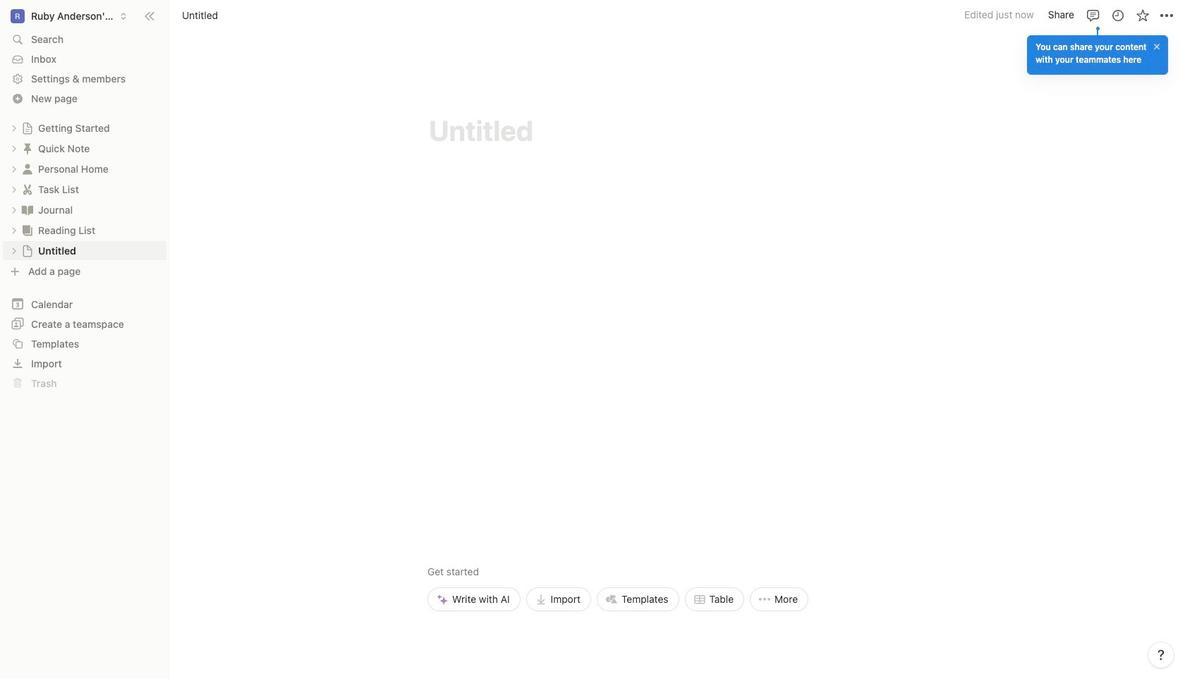 Task type: describe. For each thing, give the bounding box(es) containing it.
4 open image from the top
[[10, 185, 18, 194]]

2 open image from the top
[[10, 144, 18, 153]]

updates image
[[1111, 8, 1125, 22]]

2 open image from the top
[[10, 247, 18, 255]]

1 open image from the top
[[10, 124, 18, 132]]

5 open image from the top
[[10, 226, 18, 235]]

1 open image from the top
[[10, 206, 18, 214]]

close sidebar image
[[144, 10, 155, 22]]



Task type: vqa. For each thing, say whether or not it's contained in the screenshot.
first Open image from the top of the page
yes



Task type: locate. For each thing, give the bounding box(es) containing it.
menu
[[428, 466, 809, 612]]

open image
[[10, 206, 18, 214], [10, 247, 18, 255]]

1 vertical spatial open image
[[10, 247, 18, 255]]

favorite image
[[1136, 8, 1150, 22]]

change page icon image
[[21, 122, 34, 134], [20, 141, 35, 156], [20, 162, 35, 176], [20, 182, 35, 196], [20, 203, 35, 217], [20, 223, 35, 237], [21, 244, 34, 257]]

3 open image from the top
[[10, 165, 18, 173]]

comments image
[[1086, 8, 1100, 22]]

0 vertical spatial open image
[[10, 206, 18, 214]]

open image
[[10, 124, 18, 132], [10, 144, 18, 153], [10, 165, 18, 173], [10, 185, 18, 194], [10, 226, 18, 235]]



